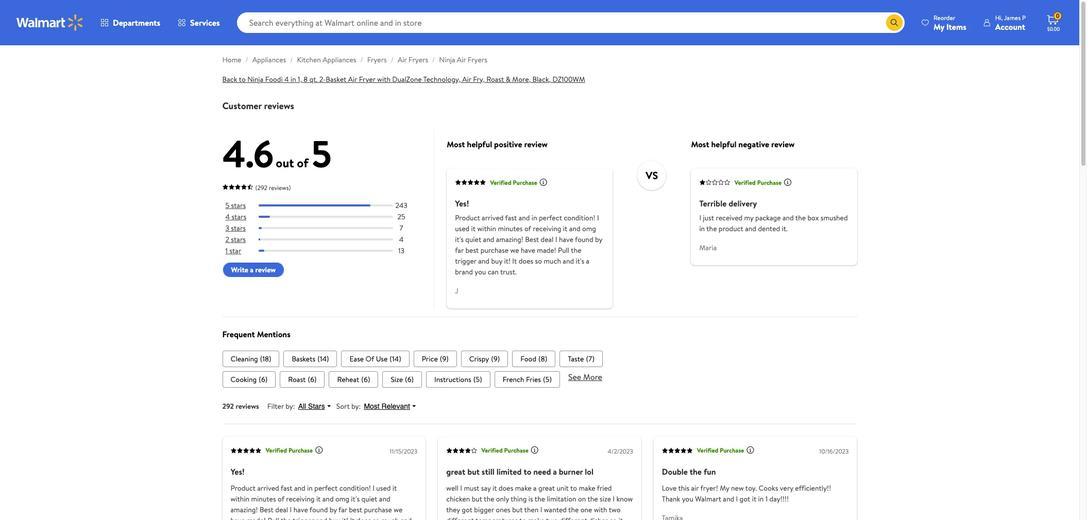 Task type: vqa. For each thing, say whether or not it's contained in the screenshot.


Task type: locate. For each thing, give the bounding box(es) containing it.
customer
[[222, 99, 262, 112]]

stars right 2
[[231, 235, 246, 245]]

0 horizontal spatial (14)
[[317, 354, 329, 364]]

(9) right price
[[440, 354, 449, 364]]

1,
[[298, 74, 302, 84]]

purchase up terrible delivery i just received my package and the box smushed in the product and dented it.
[[757, 178, 782, 187]]

(14) right baskets on the bottom of page
[[317, 354, 329, 364]]

1 helpful from the left
[[467, 139, 492, 150]]

25
[[397, 212, 405, 222]]

&
[[506, 74, 511, 84]]

4 for 4 stars
[[225, 212, 230, 222]]

0 horizontal spatial helpful
[[467, 139, 492, 150]]

1 vertical spatial pull
[[268, 516, 279, 520]]

purchase up new
[[720, 446, 744, 455]]

make up on
[[579, 483, 595, 493]]

1 vertical spatial within
[[231, 494, 249, 504]]

with up dishes
[[594, 505, 607, 515]]

4
[[284, 74, 289, 84], [225, 212, 230, 222], [399, 235, 404, 245]]

condition!
[[564, 213, 595, 223], [339, 483, 371, 493]]

4 progress bar from the top
[[258, 239, 393, 241]]

0 horizontal spatial by:
[[286, 401, 295, 412]]

but left still
[[467, 466, 480, 477]]

two
[[609, 505, 621, 515], [546, 516, 558, 520]]

1 vertical spatial amazing!
[[231, 505, 258, 515]]

1 left the star
[[225, 246, 228, 256]]

1 horizontal spatial great
[[538, 483, 555, 493]]

1 vertical spatial omg
[[335, 494, 349, 504]]

0 horizontal spatial much
[[382, 516, 399, 520]]

1 vertical spatial you
[[682, 494, 693, 504]]

verified purchase up limited
[[481, 446, 528, 455]]

292
[[222, 401, 234, 412]]

limitation
[[547, 494, 576, 504]]

0 vertical spatial got
[[740, 494, 750, 504]]

2 (9) from the left
[[491, 354, 500, 364]]

list item
[[222, 351, 279, 367], [284, 351, 337, 367], [341, 351, 409, 367], [414, 351, 457, 367], [461, 351, 508, 367], [512, 351, 556, 367], [560, 351, 603, 367], [222, 371, 276, 388], [280, 371, 325, 388], [329, 371, 378, 388], [382, 371, 422, 388], [426, 371, 490, 388], [494, 371, 560, 388]]

1 vertical spatial it
[[350, 516, 355, 520]]

air up back to ninja foodi 4 in 1, 8 qt. 2-basket air fryer with dualzone technology, air fry, roast & more, black, dz100wm
[[398, 55, 407, 65]]

have
[[559, 235, 573, 245], [521, 245, 535, 256], [294, 505, 308, 515], [231, 516, 245, 520]]

stars down 5 stars at left
[[232, 212, 246, 222]]

reviews for customer reviews
[[264, 99, 294, 112]]

my left items
[[933, 21, 944, 32]]

you left can
[[475, 267, 486, 277]]

list item down food
[[494, 371, 560, 388]]

stars for 5 stars
[[231, 200, 246, 211]]

verified purchase information image
[[315, 446, 323, 454]]

(6) right size at the left bottom of page
[[405, 374, 414, 385]]

thank
[[662, 494, 680, 504]]

list item down baskets on the bottom of page
[[280, 371, 325, 388]]

1 vertical spatial got
[[462, 505, 472, 515]]

reheat (6)
[[337, 374, 370, 385]]

3
[[225, 223, 229, 233]]

list
[[222, 351, 857, 367]]

1 horizontal spatial it
[[512, 256, 517, 266]]

most for most helpful negative review
[[691, 139, 709, 150]]

1 vertical spatial quiet
[[361, 494, 377, 504]]

within inside yes! product arrived fast and in perfect condition! i used it within minutes of receiving it and omg it's quiet and amazing! best deal i have found by far best purchase we have made! pull the trigger and buy it! it does so much and it's a brand you can trust.
[[477, 224, 496, 234]]

most for most relevant
[[364, 402, 380, 411]]

1 vertical spatial buy
[[329, 516, 340, 520]]

0 vertical spatial best
[[525, 235, 539, 245]]

baskets
[[292, 354, 315, 364]]

0 vertical spatial we
[[510, 245, 519, 256]]

verified purchase up fun
[[697, 446, 744, 455]]

1 / from the left
[[246, 55, 248, 65]]

0 vertical spatial perfect
[[539, 213, 562, 223]]

reviews down foodi
[[264, 99, 294, 112]]

1
[[225, 246, 228, 256], [765, 494, 768, 504]]

0 horizontal spatial by
[[330, 505, 337, 515]]

make
[[515, 483, 532, 493], [579, 483, 595, 493], [528, 516, 544, 520]]

1 horizontal spatial purchase
[[481, 245, 509, 256]]

1 vertical spatial 5
[[225, 200, 229, 211]]

and inside love this air fryer! my new toy. cooks very efficiently!! thank you walmart and i got it in 1 day!!!!
[[723, 494, 734, 504]]

appliances up basket
[[323, 55, 356, 65]]

cleaning (18)
[[231, 354, 271, 364]]

write a review link
[[222, 262, 285, 278]]

list item up the "instructions"
[[414, 351, 457, 367]]

helpful left "positive"
[[467, 139, 492, 150]]

2
[[225, 235, 229, 245]]

/ left 'fryers' link
[[360, 55, 363, 65]]

1 down the cooks
[[765, 494, 768, 504]]

ease of use (14)
[[350, 354, 401, 364]]

1 (9) from the left
[[440, 354, 449, 364]]

made! inside product arrived fast and in perfect condition! i used it within minutes of receiving it and omg it's quiet and amazing! best deal i have found by far best purchase we have made! pull the trigger and buy it! it does so much
[[247, 516, 266, 520]]

list item down the 'ease'
[[329, 371, 378, 388]]

0 horizontal spatial perfect
[[314, 483, 338, 493]]

roast inside see more list
[[288, 374, 306, 385]]

technology,
[[423, 74, 460, 84]]

quiet
[[465, 235, 481, 245], [361, 494, 377, 504]]

4 / from the left
[[391, 55, 394, 65]]

1 horizontal spatial roast
[[486, 74, 504, 84]]

verified purchase for double the fun
[[697, 446, 744, 455]]

0 vertical spatial my
[[933, 21, 944, 32]]

different
[[446, 516, 474, 520], [560, 516, 587, 520]]

write
[[231, 265, 248, 275]]

0 vertical spatial you
[[475, 267, 486, 277]]

2 helpful from the left
[[711, 139, 736, 150]]

0 vertical spatial yes!
[[455, 198, 469, 209]]

burner
[[559, 466, 583, 477]]

1 vertical spatial by
[[330, 505, 337, 515]]

verified for double the fun
[[697, 446, 718, 455]]

0 horizontal spatial best
[[260, 505, 274, 515]]

yes! inside yes! product arrived fast and in perfect condition! i used it within minutes of receiving it and omg it's quiet and amazing! best deal i have found by far best purchase we have made! pull the trigger and buy it! it does so much and it's a brand you can trust.
[[455, 198, 469, 209]]

1 horizontal spatial fryers
[[409, 55, 428, 65]]

list item up see more button
[[560, 351, 603, 367]]

0 vertical spatial amazing!
[[496, 235, 523, 245]]

helpful
[[467, 139, 492, 150], [711, 139, 736, 150]]

1 fryers from the left
[[367, 55, 387, 65]]

1 vertical spatial purchase
[[364, 505, 392, 515]]

1 horizontal spatial condition!
[[564, 213, 595, 223]]

stars for 3 stars
[[231, 223, 246, 233]]

roast left &
[[486, 74, 504, 84]]

0 vertical spatial fast
[[505, 213, 517, 223]]

/ right home link
[[246, 55, 248, 65]]

amazing! inside yes! product arrived fast and in perfect condition! i used it within minutes of receiving it and omg it's quiet and amazing! best deal i have found by far best purchase we have made! pull the trigger and buy it! it does so much and it's a brand you can trust.
[[496, 235, 523, 245]]

review right negative
[[771, 139, 795, 150]]

home
[[222, 55, 241, 65]]

ninja left foodi
[[247, 74, 263, 84]]

sort by:
[[336, 401, 361, 412]]

with
[[377, 74, 391, 84], [594, 505, 607, 515]]

deal inside yes! product arrived fast and in perfect condition! i used it within minutes of receiving it and omg it's quiet and amazing! best deal i have found by far best purchase we have made! pull the trigger and buy it! it does so much and it's a brand you can trust.
[[541, 235, 554, 245]]

list item up size at the left bottom of page
[[341, 351, 409, 367]]

/ right 'fryers' link
[[391, 55, 394, 65]]

list item up "roast (6)"
[[284, 351, 337, 367]]

verified purchase information image
[[539, 178, 548, 186], [784, 178, 792, 186], [531, 446, 539, 454], [746, 446, 754, 454]]

got inside love this air fryer! my new toy. cooks very efficiently!! thank you walmart and i got it in 1 day!!!!
[[740, 494, 750, 504]]

5 right the 'out' in the left of the page
[[311, 128, 332, 179]]

review right "positive"
[[524, 139, 548, 150]]

1 inside love this air fryer! my new toy. cooks very efficiently!! thank you walmart and i got it in 1 day!!!!
[[765, 494, 768, 504]]

list item up relevant
[[382, 371, 422, 388]]

i inside love this air fryer! my new toy. cooks very efficiently!! thank you walmart and i got it in 1 day!!!!
[[736, 494, 738, 504]]

2 (14) from the left
[[390, 354, 401, 364]]

services button
[[169, 10, 229, 35]]

bigger
[[474, 505, 494, 515]]

purchase inside product arrived fast and in perfect condition! i used it within minutes of receiving it and omg it's quiet and amazing! best deal i have found by far best purchase we have made! pull the trigger and buy it! it does so much
[[364, 505, 392, 515]]

1 horizontal spatial reviews
[[264, 99, 294, 112]]

0 horizontal spatial receiving
[[286, 494, 315, 504]]

list item down crispy
[[426, 371, 490, 388]]

air fryers link
[[398, 55, 428, 65]]

price
[[422, 354, 438, 364]]

with right the fryer
[[377, 74, 391, 84]]

verified up still
[[481, 446, 503, 455]]

best inside yes! product arrived fast and in perfect condition! i used it within minutes of receiving it and omg it's quiet and amazing! best deal i have found by far best purchase we have made! pull the trigger and buy it! it does so much and it's a brand you can trust.
[[465, 245, 479, 256]]

negative
[[738, 139, 769, 150]]

(6) right reheat on the bottom left of the page
[[361, 374, 370, 385]]

1 horizontal spatial made!
[[537, 245, 556, 256]]

1 horizontal spatial best
[[465, 245, 479, 256]]

0 horizontal spatial trigger
[[293, 516, 314, 520]]

great left "unit"
[[538, 483, 555, 493]]

review right write
[[255, 265, 276, 275]]

0
[[1056, 11, 1060, 20]]

1 horizontal spatial (14)
[[390, 354, 401, 364]]

best
[[465, 245, 479, 256], [349, 505, 362, 515]]

fryers up dualzone
[[409, 55, 428, 65]]

progress bar for 7
[[258, 227, 393, 229]]

review inside 'link'
[[255, 265, 276, 275]]

fast inside yes! product arrived fast and in perfect condition! i used it within minutes of receiving it and omg it's quiet and amazing! best deal i have found by far best purchase we have made! pull the trigger and buy it! it does so much and it's a brand you can trust.
[[505, 213, 517, 223]]

walmart
[[695, 494, 721, 504]]

price (9)
[[422, 354, 449, 364]]

reheat
[[337, 374, 359, 385]]

of inside "4.6 out of 5"
[[297, 154, 308, 172]]

of
[[366, 354, 374, 364]]

make down then
[[528, 516, 544, 520]]

air up the technology,
[[457, 55, 466, 65]]

my
[[744, 213, 754, 223]]

0 $0.00
[[1047, 11, 1060, 32]]

/ right air fryers link
[[432, 55, 435, 65]]

receiving inside product arrived fast and in perfect condition! i used it within minutes of receiving it and omg it's quiet and amazing! best deal i have found by far best purchase we have made! pull the trigger and buy it! it does so much
[[286, 494, 315, 504]]

most inside most relevant dropdown button
[[364, 402, 380, 411]]

(5) down crispy
[[473, 374, 482, 385]]

1 vertical spatial so
[[373, 516, 380, 520]]

list item containing size
[[382, 371, 422, 388]]

1 vertical spatial of
[[524, 224, 531, 234]]

1 horizontal spatial amazing!
[[496, 235, 523, 245]]

got down toy.
[[740, 494, 750, 504]]

stars up 4 stars
[[231, 200, 246, 211]]

french fries (5)
[[503, 374, 552, 385]]

list item containing instructions
[[426, 371, 490, 388]]

home / appliances / kitchen appliances / fryers / air fryers / ninja air fryers
[[222, 55, 487, 65]]

stars for 2 stars
[[231, 235, 246, 245]]

4 down 7
[[399, 235, 404, 245]]

progress bar for 4
[[258, 239, 393, 241]]

1 horizontal spatial used
[[455, 224, 469, 234]]

0 horizontal spatial omg
[[335, 494, 349, 504]]

used down 11/15/2023
[[376, 483, 391, 493]]

appliances up foodi
[[252, 55, 286, 65]]

0 horizontal spatial 1
[[225, 246, 228, 256]]

departments
[[113, 17, 160, 28]]

to right "unit"
[[570, 483, 577, 493]]

does inside product arrived fast and in perfect condition! i used it within minutes of receiving it and omg it's quiet and amazing! best deal i have found by far best purchase we have made! pull the trigger and buy it! it does so much
[[356, 516, 371, 520]]

trust.
[[500, 267, 517, 277]]

review for most helpful negative review
[[771, 139, 795, 150]]

2 by: from the left
[[351, 401, 361, 412]]

arrived inside yes! product arrived fast and in perfect condition! i used it within minutes of receiving it and omg it's quiet and amazing! best deal i have found by far best purchase we have made! pull the trigger and buy it! it does so much and it's a brand you can trust.
[[482, 213, 504, 223]]

1 horizontal spatial most
[[447, 139, 465, 150]]

5 stars
[[225, 200, 246, 211]]

receiving inside yes! product arrived fast and in perfect condition! i used it within minutes of receiving it and omg it's quiet and amazing! best deal i have found by far best purchase we have made! pull the trigger and buy it! it does so much and it's a brand you can trust.
[[533, 224, 561, 234]]

quiet inside product arrived fast and in perfect condition! i used it within minutes of receiving it and omg it's quiet and amazing! best deal i have found by far best purchase we have made! pull the trigger and buy it! it does so much
[[361, 494, 377, 504]]

(5) right fries
[[543, 374, 552, 385]]

0 horizontal spatial best
[[349, 505, 362, 515]]

0 vertical spatial within
[[477, 224, 496, 234]]

1 horizontal spatial it!
[[504, 256, 511, 266]]

0 horizontal spatial you
[[475, 267, 486, 277]]

vs
[[646, 168, 658, 182]]

3 fryers from the left
[[468, 55, 487, 65]]

love this air fryer! my new toy. cooks very efficiently!! thank you walmart and i got it in 1 day!!!!
[[662, 483, 831, 504]]

5 / from the left
[[432, 55, 435, 65]]

3 (6) from the left
[[361, 374, 370, 385]]

0 vertical spatial great
[[446, 466, 465, 477]]

1 by: from the left
[[286, 401, 295, 412]]

of inside yes! product arrived fast and in perfect condition! i used it within minutes of receiving it and omg it's quiet and amazing! best deal i have found by far best purchase we have made! pull the trigger and buy it! it does so much and it's a brand you can trust.
[[524, 224, 531, 234]]

a inside well i must say it does make a great unit to make fried chicken but the only thing is the limitation on the size i know they got bigger ones but then i wanted the one with two different temperatures to make two different dishes so
[[533, 483, 537, 493]]

most helpful positive review
[[447, 139, 548, 150]]

within inside product arrived fast and in perfect condition! i used it within minutes of receiving it and omg it's quiet and amazing! best deal i have found by far best purchase we have made! pull the trigger and buy it! it does so much
[[231, 494, 249, 504]]

2 horizontal spatial 4
[[399, 235, 404, 245]]

verified purchase up delivery
[[734, 178, 782, 187]]

best inside product arrived fast and in perfect condition! i used it within minutes of receiving it and omg it's quiet and amazing! best deal i have found by far best purchase we have made! pull the trigger and buy it! it does so much
[[349, 505, 362, 515]]

1 progress bar from the top
[[258, 205, 393, 207]]

(6) down baskets (14)
[[308, 374, 317, 385]]

1 horizontal spatial of
[[297, 154, 308, 172]]

dualzone
[[392, 74, 422, 84]]

reorder
[[933, 13, 955, 22]]

0 horizontal spatial minutes
[[251, 494, 276, 504]]

1 vertical spatial two
[[546, 516, 558, 520]]

roast down baskets on the bottom of page
[[288, 374, 306, 385]]

of inside product arrived fast and in perfect condition! i used it within minutes of receiving it and omg it's quiet and amazing! best deal i have found by far best purchase we have made! pull the trigger and buy it! it does so much
[[278, 494, 284, 504]]

/ left kitchen
[[290, 55, 293, 65]]

0 horizontal spatial pull
[[268, 516, 279, 520]]

best
[[525, 235, 539, 245], [260, 505, 274, 515]]

progress bar
[[258, 205, 393, 207], [258, 216, 393, 218], [258, 227, 393, 229], [258, 239, 393, 241], [258, 250, 393, 252]]

the inside product arrived fast and in perfect condition! i used it within minutes of receiving it and omg it's quiet and amazing! best deal i have found by far best purchase we have made! pull the trigger and buy it! it does so much
[[281, 516, 291, 520]]

star
[[229, 246, 241, 256]]

1 horizontal spatial does
[[499, 483, 513, 493]]

walmart image
[[16, 14, 83, 31]]

verified
[[490, 178, 511, 187], [734, 178, 756, 187], [266, 446, 287, 455], [481, 446, 503, 455], [697, 446, 718, 455]]

0 horizontal spatial review
[[255, 265, 276, 275]]

verified up delivery
[[734, 178, 756, 187]]

all
[[298, 402, 306, 411]]

1 horizontal spatial far
[[455, 245, 464, 256]]

yes! product arrived fast and in perfect condition! i used it within minutes of receiving it and omg it's quiet and amazing! best deal i have found by far best purchase we have made! pull the trigger and buy it! it does so much and it's a brand you can trust.
[[455, 198, 602, 277]]

13
[[398, 246, 404, 256]]

list item up the instructions (5)
[[461, 351, 508, 367]]

(6) right cooking
[[259, 374, 267, 385]]

helpful for positive
[[467, 139, 492, 150]]

list item down cleaning (18)
[[222, 371, 276, 388]]

0 horizontal spatial amazing!
[[231, 505, 258, 515]]

list containing cleaning
[[222, 351, 857, 367]]

Search search field
[[237, 12, 905, 33]]

see more button
[[568, 371, 602, 383]]

0 vertical spatial but
[[467, 466, 480, 477]]

1 horizontal spatial perfect
[[539, 213, 562, 223]]

1 vertical spatial much
[[382, 516, 399, 520]]

so inside product arrived fast and in perfect condition! i used it within minutes of receiving it and omg it's quiet and amazing! best deal i have found by far best purchase we have made! pull the trigger and buy it! it does so much
[[373, 516, 380, 520]]

1 vertical spatial best
[[260, 505, 274, 515]]

package
[[755, 213, 781, 223]]

0 vertical spatial quiet
[[465, 235, 481, 245]]

1 horizontal spatial much
[[544, 256, 561, 266]]

0 vertical spatial arrived
[[482, 213, 504, 223]]

2 (6) from the left
[[308, 374, 317, 385]]

verified purchase
[[490, 178, 537, 187], [734, 178, 782, 187], [266, 446, 313, 455], [481, 446, 528, 455], [697, 446, 744, 455]]

a inside yes! product arrived fast and in perfect condition! i used it within minutes of receiving it and omg it's quiet and amazing! best deal i have found by far best purchase we have made! pull the trigger and buy it! it does so much and it's a brand you can trust.
[[586, 256, 589, 266]]

two down the size
[[609, 505, 621, 515]]

write a review
[[231, 265, 276, 275]]

my left new
[[720, 483, 729, 493]]

fryer
[[359, 74, 375, 84]]

different down one
[[560, 516, 587, 520]]

1 (6) from the left
[[259, 374, 267, 385]]

list item up fries
[[512, 351, 556, 367]]

0 horizontal spatial used
[[376, 483, 391, 493]]

purchase for yes!
[[288, 446, 313, 455]]

much inside product arrived fast and in perfect condition! i used it within minutes of receiving it and omg it's quiet and amazing! best deal i have found by far best purchase we have made! pull the trigger and buy it! it does so much
[[382, 516, 399, 520]]

ninja up the technology,
[[439, 55, 455, 65]]

does inside yes! product arrived fast and in perfect condition! i used it within minutes of receiving it and omg it's quiet and amazing! best deal i have found by far best purchase we have made! pull the trigger and buy it! it does so much and it's a brand you can trust.
[[519, 256, 533, 266]]

2 vertical spatial but
[[512, 505, 523, 515]]

yes! for yes!
[[231, 466, 245, 477]]

reviews right 292
[[236, 401, 259, 412]]

4 (6) from the left
[[405, 374, 414, 385]]

you down this
[[682, 494, 693, 504]]

got right they
[[462, 505, 472, 515]]

0 vertical spatial two
[[609, 505, 621, 515]]

purchase up great but still limited to need a burner lol
[[504, 446, 528, 455]]

1 (14) from the left
[[317, 354, 329, 364]]

used inside product arrived fast and in perfect condition! i used it within minutes of receiving it and omg it's quiet and amazing! best deal i have found by far best purchase we have made! pull the trigger and buy it! it does so much
[[376, 483, 391, 493]]

within
[[477, 224, 496, 234], [231, 494, 249, 504]]

1 vertical spatial found
[[310, 505, 328, 515]]

minutes inside yes! product arrived fast and in perfect condition! i used it within minutes of receiving it and omg it's quiet and amazing! best deal i have found by far best purchase we have made! pull the trigger and buy it! it does so much and it's a brand you can trust.
[[498, 224, 523, 234]]

helpful left negative
[[711, 139, 736, 150]]

0 vertical spatial made!
[[537, 245, 556, 256]]

0 horizontal spatial of
[[278, 494, 284, 504]]

stars for 4 stars
[[232, 212, 246, 222]]

by: right "sort"
[[351, 401, 361, 412]]

4 right foodi
[[284, 74, 289, 84]]

much inside yes! product arrived fast and in perfect condition! i used it within minutes of receiving it and omg it's quiet and amazing! best deal i have found by far best purchase we have made! pull the trigger and buy it! it does so much and it's a brand you can trust.
[[544, 256, 561, 266]]

by: left all
[[286, 401, 295, 412]]

does inside well i must say it does make a great unit to make fried chicken but the only thing is the limitation on the size i know they got bigger ones but then i wanted the one with two different temperatures to make two different dishes so
[[499, 483, 513, 493]]

2 progress bar from the top
[[258, 216, 393, 218]]

0 vertical spatial does
[[519, 256, 533, 266]]

fryers up fry,
[[468, 55, 487, 65]]

list item containing french fries
[[494, 371, 560, 388]]

in inside yes! product arrived fast and in perfect condition! i used it within minutes of receiving it and omg it's quiet and amazing! best deal i have found by far best purchase we have made! pull the trigger and buy it! it does so much and it's a brand you can trust.
[[532, 213, 537, 223]]

progress bar for 13
[[258, 250, 393, 252]]

(6)
[[259, 374, 267, 385], [308, 374, 317, 385], [361, 374, 370, 385], [405, 374, 414, 385]]

0 vertical spatial purchase
[[481, 245, 509, 256]]

of
[[297, 154, 308, 172], [524, 224, 531, 234], [278, 494, 284, 504]]

0 horizontal spatial reviews
[[236, 401, 259, 412]]

trigger inside product arrived fast and in perfect condition! i used it within minutes of receiving it and omg it's quiet and amazing! best deal i have found by far best purchase we have made! pull the trigger and buy it! it does so much
[[293, 516, 314, 520]]

4 stars
[[225, 212, 246, 222]]

list item up cooking (6) at the left
[[222, 351, 279, 367]]

purchase for great but still limited to need a burner lol
[[504, 446, 528, 455]]

found inside product arrived fast and in perfect condition! i used it within minutes of receiving it and omg it's quiet and amazing! best deal i have found by far best purchase we have made! pull the trigger and buy it! it does so much
[[310, 505, 328, 515]]

two down the wanted
[[546, 516, 558, 520]]

fried
[[597, 483, 612, 493]]

5
[[311, 128, 332, 179], [225, 200, 229, 211]]

0 horizontal spatial my
[[720, 483, 729, 493]]

2 / from the left
[[290, 55, 293, 65]]

purchase
[[513, 178, 537, 187], [757, 178, 782, 187], [288, 446, 313, 455], [504, 446, 528, 455], [720, 446, 744, 455]]

verified purchase down "positive"
[[490, 178, 537, 187]]

sort
[[336, 401, 350, 412]]

used up brand
[[455, 224, 469, 234]]

most for most helpful positive review
[[447, 139, 465, 150]]

reviews for 292 reviews
[[236, 401, 259, 412]]

verified up fun
[[697, 446, 718, 455]]

0 vertical spatial reviews
[[264, 99, 294, 112]]

3 progress bar from the top
[[258, 227, 393, 229]]

by inside product arrived fast and in perfect condition! i used it within minutes of receiving it and omg it's quiet and amazing! best deal i have found by far best purchase we have made! pull the trigger and buy it! it does so much
[[330, 505, 337, 515]]

product
[[719, 224, 743, 234]]

1 vertical spatial roast
[[288, 374, 306, 385]]

review for most helpful positive review
[[524, 139, 548, 150]]

in inside love this air fryer! my new toy. cooks very efficiently!! thank you walmart and i got it in 1 day!!!!
[[758, 494, 764, 504]]

0 horizontal spatial deal
[[275, 505, 288, 515]]

list item containing cleaning
[[222, 351, 279, 367]]

list item containing baskets
[[284, 351, 337, 367]]

to down then
[[519, 516, 526, 520]]

1 horizontal spatial minutes
[[498, 224, 523, 234]]

0 horizontal spatial (5)
[[473, 374, 482, 385]]

0 horizontal spatial different
[[446, 516, 474, 520]]

dishes
[[589, 516, 608, 520]]

you inside yes! product arrived fast and in perfect condition! i used it within minutes of receiving it and omg it's quiet and amazing! best deal i have found by far best purchase we have made! pull the trigger and buy it! it does so much and it's a brand you can trust.
[[475, 267, 486, 277]]

box
[[808, 213, 819, 223]]

2 horizontal spatial does
[[519, 256, 533, 266]]

0 horizontal spatial got
[[462, 505, 472, 515]]

0 vertical spatial minutes
[[498, 224, 523, 234]]

buy inside product arrived fast and in perfect condition! i used it within minutes of receiving it and omg it's quiet and amazing! best deal i have found by far best purchase we have made! pull the trigger and buy it! it does so much
[[329, 516, 340, 520]]

2 vertical spatial it's
[[351, 494, 360, 504]]

4 up 3
[[225, 212, 230, 222]]

reviews)
[[269, 183, 291, 192]]

purchase left verified purchase information image
[[288, 446, 313, 455]]

0 vertical spatial 1
[[225, 246, 228, 256]]

but down must
[[472, 494, 482, 504]]

crispy
[[469, 354, 489, 364]]

(9) right crispy
[[491, 354, 500, 364]]

great up well
[[446, 466, 465, 477]]

to right back
[[239, 74, 246, 84]]

0 vertical spatial found
[[575, 235, 593, 245]]

1 vertical spatial yes!
[[231, 466, 245, 477]]

5 progress bar from the top
[[258, 250, 393, 252]]

i inside terrible delivery i just received my package and the box smushed in the product and dented it.
[[699, 213, 701, 223]]

1 different from the left
[[446, 516, 474, 520]]

quiet inside yes! product arrived fast and in perfect condition! i used it within minutes of receiving it and omg it's quiet and amazing! best deal i have found by far best purchase we have made! pull the trigger and buy it! it does so much and it's a brand you can trust.
[[465, 235, 481, 245]]

different down they
[[446, 516, 474, 520]]

verified left verified purchase information image
[[266, 446, 287, 455]]

lol
[[585, 466, 594, 477]]

5 up 4 stars
[[225, 200, 229, 211]]

2 horizontal spatial most
[[691, 139, 709, 150]]

buy inside yes! product arrived fast and in perfect condition! i used it within minutes of receiving it and omg it's quiet and amazing! best deal i have found by far best purchase we have made! pull the trigger and buy it! it does so much and it's a brand you can trust.
[[491, 256, 502, 266]]

1 horizontal spatial (9)
[[491, 354, 500, 364]]

(14) right "use" on the bottom left of page
[[390, 354, 401, 364]]

1 vertical spatial used
[[376, 483, 391, 493]]

far inside yes! product arrived fast and in perfect condition! i used it within minutes of receiving it and omg it's quiet and amazing! best deal i have found by far best purchase we have made! pull the trigger and buy it! it does so much and it's a brand you can trust.
[[455, 245, 464, 256]]

verified purchase left verified purchase information image
[[266, 446, 313, 455]]

but down thing
[[512, 505, 523, 515]]



Task type: describe. For each thing, give the bounding box(es) containing it.
list item containing price
[[414, 351, 457, 367]]

received
[[716, 213, 743, 223]]

amazing! inside product arrived fast and in perfect condition! i used it within minutes of receiving it and omg it's quiet and amazing! best deal i have found by far best purchase we have made! pull the trigger and buy it! it does so much
[[231, 505, 258, 515]]

by: for filter by:
[[286, 401, 295, 412]]

account
[[995, 21, 1025, 32]]

2 appliances from the left
[[323, 55, 356, 65]]

foodi
[[265, 74, 283, 84]]

know
[[616, 494, 633, 504]]

pull inside yes! product arrived fast and in perfect condition! i used it within minutes of receiving it and omg it's quiet and amazing! best deal i have found by far best purchase we have made! pull the trigger and buy it! it does so much and it's a brand you can trust.
[[558, 245, 569, 256]]

2 (5) from the left
[[543, 374, 552, 385]]

list item containing crispy
[[461, 351, 508, 367]]

0 vertical spatial ninja
[[439, 55, 455, 65]]

positive
[[494, 139, 522, 150]]

verified down most helpful positive review
[[490, 178, 511, 187]]

fryers link
[[367, 55, 387, 65]]

(9) for price (9)
[[440, 354, 449, 364]]

it's inside product arrived fast and in perfect condition! i used it within minutes of receiving it and omg it's quiet and amazing! best deal i have found by far best purchase we have made! pull the trigger and buy it! it does so much
[[351, 494, 360, 504]]

cleaning
[[231, 354, 258, 364]]

list item containing taste
[[560, 351, 603, 367]]

terrible
[[699, 198, 727, 209]]

well
[[446, 483, 459, 493]]

james
[[1004, 13, 1021, 22]]

departments button
[[92, 10, 169, 35]]

list item containing ease of use
[[341, 351, 409, 367]]

yes! for yes! product arrived fast and in perfect condition! i used it within minutes of receiving it and omg it's quiet and amazing! best deal i have found by far best purchase we have made! pull the trigger and buy it! it does so much and it's a brand you can trust.
[[455, 198, 469, 209]]

wanted
[[544, 505, 567, 515]]

0 vertical spatial 5
[[311, 128, 332, 179]]

by inside yes! product arrived fast and in perfect condition! i used it within minutes of receiving it and omg it's quiet and amazing! best deal i have found by far best purchase we have made! pull the trigger and buy it! it does so much and it's a brand you can trust.
[[595, 235, 602, 245]]

air left the fryer
[[348, 74, 357, 84]]

arrived inside product arrived fast and in perfect condition! i used it within minutes of receiving it and omg it's quiet and amazing! best deal i have found by far best purchase we have made! pull the trigger and buy it! it does so much
[[257, 483, 279, 493]]

(18)
[[260, 354, 271, 364]]

food
[[520, 354, 536, 364]]

filter by:
[[267, 401, 295, 412]]

1 horizontal spatial 4
[[284, 74, 289, 84]]

0 horizontal spatial ninja
[[247, 74, 263, 84]]

4/2/2023
[[608, 447, 633, 456]]

Walmart Site-Wide search field
[[237, 12, 905, 33]]

thing
[[511, 494, 527, 504]]

trigger inside yes! product arrived fast and in perfect condition! i used it within minutes of receiving it and omg it's quiet and amazing! best deal i have found by far best purchase we have made! pull the trigger and buy it! it does so much and it's a brand you can trust.
[[455, 256, 476, 266]]

helpful for negative
[[711, 139, 736, 150]]

minutes inside product arrived fast and in perfect condition! i used it within minutes of receiving it and omg it's quiet and amazing! best deal i have found by far best purchase we have made! pull the trigger and buy it! it does so much
[[251, 494, 276, 504]]

(292 reviews)
[[255, 183, 291, 192]]

more,
[[512, 74, 531, 84]]

maria
[[699, 243, 717, 253]]

to left need
[[524, 466, 531, 477]]

great inside well i must say it does make a great unit to make fried chicken but the only thing is the limitation on the size i know they got bigger ones but then i wanted the one with two different temperatures to make two different dishes so
[[538, 483, 555, 493]]

perfect inside product arrived fast and in perfect condition! i used it within minutes of receiving it and omg it's quiet and amazing! best deal i have found by far best purchase we have made! pull the trigger and buy it! it does so much
[[314, 483, 338, 493]]

my inside reorder my items
[[933, 21, 944, 32]]

found inside yes! product arrived fast and in perfect condition! i used it within minutes of receiving it and omg it's quiet and amazing! best deal i have found by far best purchase we have made! pull the trigger and buy it! it does so much and it's a brand you can trust.
[[575, 235, 593, 245]]

with inside well i must say it does make a great unit to make fried chicken but the only thing is the limitation on the size i know they got bigger ones but then i wanted the one with two different temperatures to make two different dishes so
[[594, 505, 607, 515]]

omg inside product arrived fast and in perfect condition! i used it within minutes of receiving it and omg it's quiet and amazing! best deal i have found by far best purchase we have made! pull the trigger and buy it! it does so much
[[335, 494, 349, 504]]

it inside love this air fryer! my new toy. cooks very efficiently!! thank you walmart and i got it in 1 day!!!!
[[752, 494, 756, 504]]

chicken
[[446, 494, 470, 504]]

back to ninja foodi 4 in 1, 8 qt. 2-basket air fryer with dualzone technology, air fry, roast & more, black, dz100wm
[[222, 74, 585, 84]]

product inside yes! product arrived fast and in perfect condition! i used it within minutes of receiving it and omg it's quiet and amazing! best deal i have found by far best purchase we have made! pull the trigger and buy it! it does so much and it's a brand you can trust.
[[455, 213, 480, 223]]

11/15/2023
[[390, 447, 417, 456]]

0 horizontal spatial great
[[446, 466, 465, 477]]

1 vertical spatial but
[[472, 494, 482, 504]]

omg inside yes! product arrived fast and in perfect condition! i used it within minutes of receiving it and omg it's quiet and amazing! best deal i have found by far best purchase we have made! pull the trigger and buy it! it does so much and it's a brand you can trust.
[[582, 224, 596, 234]]

fast inside product arrived fast and in perfect condition! i used it within minutes of receiving it and omg it's quiet and amazing! best deal i have found by far best purchase we have made! pull the trigger and buy it! it does so much
[[281, 483, 292, 493]]

list item containing roast
[[280, 371, 325, 388]]

ones
[[496, 505, 510, 515]]

double
[[662, 466, 688, 477]]

just
[[703, 213, 714, 223]]

crispy (9)
[[469, 354, 500, 364]]

cooking
[[231, 374, 257, 385]]

made! inside yes! product arrived fast and in perfect condition! i used it within minutes of receiving it and omg it's quiet and amazing! best deal i have found by far best purchase we have made! pull the trigger and buy it! it does so much and it's a brand you can trust.
[[537, 245, 556, 256]]

in inside terrible delivery i just received my package and the box smushed in the product and dented it.
[[699, 224, 705, 234]]

243
[[395, 200, 407, 211]]

purchase down "positive"
[[513, 178, 537, 187]]

double the fun
[[662, 466, 716, 477]]

need
[[533, 466, 551, 477]]

(6) for size (6)
[[405, 374, 414, 385]]

unit
[[557, 483, 569, 493]]

delivery
[[729, 198, 757, 209]]

one
[[580, 505, 592, 515]]

by: for sort by:
[[351, 401, 361, 412]]

best inside yes! product arrived fast and in perfect condition! i used it within minutes of receiving it and omg it's quiet and amazing! best deal i have found by far best purchase we have made! pull the trigger and buy it! it does so much and it's a brand you can trust.
[[525, 235, 539, 245]]

kitchen
[[297, 55, 321, 65]]

mentions
[[257, 328, 290, 340]]

verified for great but still limited to need a burner lol
[[481, 446, 503, 455]]

p
[[1022, 13, 1026, 22]]

4.6
[[222, 128, 274, 179]]

we inside yes! product arrived fast and in perfect condition! i used it within minutes of receiving it and omg it's quiet and amazing! best deal i have found by far best purchase we have made! pull the trigger and buy it! it does so much and it's a brand you can trust.
[[510, 245, 519, 256]]

hi, james p account
[[995, 13, 1026, 32]]

(7)
[[586, 354, 594, 364]]

used inside yes! product arrived fast and in perfect condition! i used it within minutes of receiving it and omg it's quiet and amazing! best deal i have found by far best purchase we have made! pull the trigger and buy it! it does so much and it's a brand you can trust.
[[455, 224, 469, 234]]

got inside well i must say it does make a great unit to make fried chicken but the only thing is the limitation on the size i know they got bigger ones but then i wanted the one with two different temperatures to make two different dishes so
[[462, 505, 472, 515]]

fun
[[704, 466, 716, 477]]

1 appliances from the left
[[252, 55, 286, 65]]

air left fry,
[[462, 74, 471, 84]]

product arrived fast and in perfect condition! i used it within minutes of receiving it and omg it's quiet and amazing! best deal i have found by far best purchase we have made! pull the trigger and buy it! it does so much 
[[231, 483, 412, 520]]

say
[[481, 483, 491, 493]]

purchase for double the fun
[[720, 446, 744, 455]]

it inside yes! product arrived fast and in perfect condition! i used it within minutes of receiving it and omg it's quiet and amazing! best deal i have found by far best purchase we have made! pull the trigger and buy it! it does so much and it's a brand you can trust.
[[512, 256, 517, 266]]

deal inside product arrived fast and in perfect condition! i used it within minutes of receiving it and omg it's quiet and amazing! best deal i have found by far best purchase we have made! pull the trigger and buy it! it does so much
[[275, 505, 288, 515]]

list item containing food
[[512, 351, 556, 367]]

in inside product arrived fast and in perfect condition! i used it within minutes of receiving it and omg it's quiet and amazing! best deal i have found by far best purchase we have made! pull the trigger and buy it! it does so much
[[307, 483, 313, 493]]

verified purchase for great but still limited to need a burner lol
[[481, 446, 528, 455]]

it inside well i must say it does make a great unit to make fried chicken but the only thing is the limitation on the size i know they got bigger ones but then i wanted the one with two different temperatures to make two different dishes so
[[492, 483, 497, 493]]

2 different from the left
[[560, 516, 587, 520]]

(6) for cooking (6)
[[259, 374, 267, 385]]

well i must say it does make a great unit to make fried chicken but the only thing is the limitation on the size i know they got bigger ones but then i wanted the one with two different temperatures to make two different dishes so
[[446, 483, 633, 520]]

0 horizontal spatial 5
[[225, 200, 229, 211]]

must
[[464, 483, 479, 493]]

far inside product arrived fast and in perfect condition! i used it within minutes of receiving it and omg it's quiet and amazing! best deal i have found by far best purchase we have made! pull the trigger and buy it! it does so much
[[338, 505, 347, 515]]

french
[[503, 374, 524, 385]]

0 vertical spatial it's
[[455, 235, 464, 245]]

3 / from the left
[[360, 55, 363, 65]]

basket
[[326, 74, 346, 84]]

1 vertical spatial it's
[[576, 256, 584, 266]]

7
[[400, 223, 403, 233]]

ninja air fryers link
[[439, 55, 487, 65]]

list item containing cooking
[[222, 371, 276, 388]]

(9) for crispy (9)
[[491, 354, 500, 364]]

list item containing reheat
[[329, 371, 378, 388]]

4.6 out of 5
[[222, 128, 332, 179]]

2 fryers from the left
[[409, 55, 428, 65]]

3 stars
[[225, 223, 246, 233]]

size (6)
[[391, 374, 414, 385]]

a inside 'link'
[[250, 265, 254, 275]]

toy.
[[745, 483, 757, 493]]

you inside love this air fryer! my new toy. cooks very efficiently!! thank you walmart and i got it in 1 day!!!!
[[682, 494, 693, 504]]

back to ninja foodi 4 in 1, 8 qt. 2-basket air fryer with dualzone technology, air fry, roast & more, black, dz100wm link
[[222, 74, 585, 84]]

(6) for roast (6)
[[308, 374, 317, 385]]

1 (5) from the left
[[473, 374, 482, 385]]

it! inside yes! product arrived fast and in perfect condition! i used it within minutes of receiving it and omg it's quiet and amazing! best deal i have found by far best purchase we have made! pull the trigger and buy it! it does so much and it's a brand you can trust.
[[504, 256, 511, 266]]

food (8)
[[520, 354, 547, 364]]

progress bar for 243
[[258, 205, 393, 207]]

size
[[391, 374, 403, 385]]

4 for 4
[[399, 235, 404, 245]]

size
[[600, 494, 611, 504]]

verified purchase for yes!
[[266, 446, 313, 455]]

search icon image
[[890, 19, 898, 27]]

we inside product arrived fast and in perfect condition! i used it within minutes of receiving it and omg it's quiet and amazing! best deal i have found by far best purchase we have made! pull the trigger and buy it! it does so much
[[394, 505, 403, 515]]

(292 reviews) link
[[222, 181, 291, 193]]

product inside product arrived fast and in perfect condition! i used it within minutes of receiving it and omg it's quiet and amazing! best deal i have found by far best purchase we have made! pull the trigger and buy it! it does so much
[[231, 483, 256, 493]]

(6) for reheat (6)
[[361, 374, 370, 385]]

items
[[946, 21, 966, 32]]

292 reviews
[[222, 401, 259, 412]]

verified for yes!
[[266, 446, 287, 455]]

2 stars
[[225, 235, 246, 245]]

condition! inside yes! product arrived fast and in perfect condition! i used it within minutes of receiving it and omg it's quiet and amazing! best deal i have found by far best purchase we have made! pull the trigger and buy it! it does so much and it's a brand you can trust.
[[564, 213, 595, 223]]

it inside product arrived fast and in perfect condition! i used it within minutes of receiving it and omg it's quiet and amazing! best deal i have found by far best purchase we have made! pull the trigger and buy it! it does so much
[[350, 516, 355, 520]]

see more list
[[222, 371, 857, 388]]

j
[[455, 286, 458, 296]]

condition! inside product arrived fast and in perfect condition! i used it within minutes of receiving it and omg it's quiet and amazing! best deal i have found by far best purchase we have made! pull the trigger and buy it! it does so much
[[339, 483, 371, 493]]

temperatures
[[476, 516, 518, 520]]

fry,
[[473, 74, 485, 84]]

roast (6)
[[288, 374, 317, 385]]

then
[[524, 505, 539, 515]]

pull inside product arrived fast and in perfect condition! i used it within minutes of receiving it and omg it's quiet and amazing! best deal i have found by far best purchase we have made! pull the trigger and buy it! it does so much
[[268, 516, 279, 520]]

they
[[446, 505, 460, 515]]

best inside product arrived fast and in perfect condition! i used it within minutes of receiving it and omg it's quiet and amazing! best deal i have found by far best purchase we have made! pull the trigger and buy it! it does so much
[[260, 505, 274, 515]]

the inside yes! product arrived fast and in perfect condition! i used it within minutes of receiving it and omg it's quiet and amazing! best deal i have found by far best purchase we have made! pull the trigger and buy it! it does so much and it's a brand you can trust.
[[571, 245, 581, 256]]

perfect inside yes! product arrived fast and in perfect condition! i used it within minutes of receiving it and omg it's quiet and amazing! best deal i have found by far best purchase we have made! pull the trigger and buy it! it does so much and it's a brand you can trust.
[[539, 213, 562, 223]]

so inside yes! product arrived fast and in perfect condition! i used it within minutes of receiving it and omg it's quiet and amazing! best deal i have found by far best purchase we have made! pull the trigger and buy it! it does so much and it's a brand you can trust.
[[535, 256, 542, 266]]

new
[[731, 483, 744, 493]]

0 vertical spatial with
[[377, 74, 391, 84]]

make up thing
[[515, 483, 532, 493]]

more
[[583, 371, 602, 383]]

progress bar for 25
[[258, 216, 393, 218]]

0 vertical spatial roast
[[486, 74, 504, 84]]

is
[[528, 494, 533, 504]]

it! inside product arrived fast and in perfect condition! i used it within minutes of receiving it and omg it's quiet and amazing! best deal i have found by far best purchase we have made! pull the trigger and buy it! it does so much
[[342, 516, 348, 520]]

out
[[276, 154, 294, 172]]

cooking (6)
[[231, 374, 267, 385]]

appliances link
[[252, 55, 286, 65]]

can
[[488, 267, 499, 277]]

purchase inside yes! product arrived fast and in perfect condition! i used it within minutes of receiving it and omg it's quiet and amazing! best deal i have found by far best purchase we have made! pull the trigger and buy it! it does so much and it's a brand you can trust.
[[481, 245, 509, 256]]

limited
[[496, 466, 522, 477]]

stars
[[308, 402, 325, 411]]

most relevant button
[[361, 402, 421, 411]]

love
[[662, 483, 677, 493]]

my inside love this air fryer! my new toy. cooks very efficiently!! thank you walmart and i got it in 1 day!!!!
[[720, 483, 729, 493]]

on
[[578, 494, 586, 504]]



